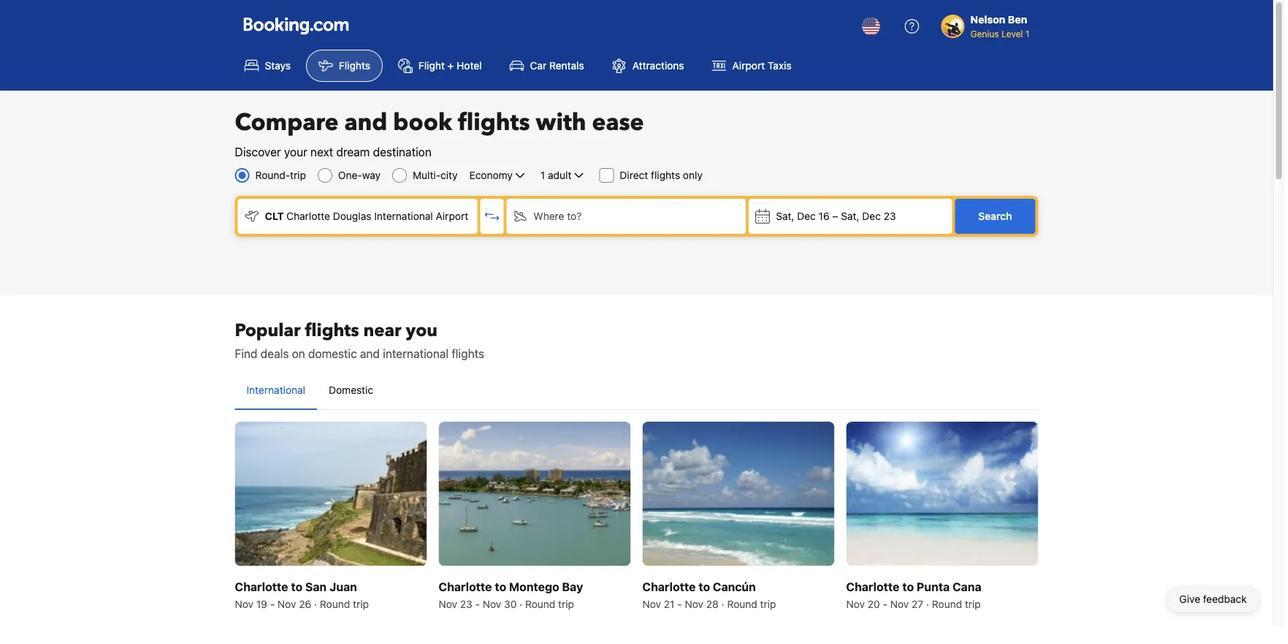 Task type: locate. For each thing, give the bounding box(es) containing it.
· right 27 at the bottom
[[927, 598, 930, 610]]

1 - from the left
[[270, 598, 275, 610]]

find
[[235, 347, 258, 361]]

dream
[[336, 145, 370, 159]]

1 inside nelson ben genius level 1
[[1026, 29, 1030, 39]]

· right "30"
[[520, 598, 523, 610]]

tab list
[[235, 371, 1039, 411]]

to for san
[[291, 579, 303, 593]]

- inside charlotte to punta cana nov 20 - nov 27 · round trip
[[883, 598, 888, 610]]

international button
[[235, 371, 317, 409]]

1 inside popup button
[[541, 169, 545, 181]]

· right 26
[[314, 598, 317, 610]]

to up 27 at the bottom
[[903, 579, 914, 593]]

flights up the economy
[[458, 107, 530, 139]]

0 vertical spatial airport
[[733, 60, 765, 72]]

7 nov from the left
[[847, 598, 865, 610]]

flight + hotel link
[[386, 50, 495, 82]]

your
[[284, 145, 308, 159]]

to up 28
[[699, 579, 711, 593]]

- inside 'charlotte to san juan nov 19 - nov 26 · round trip'
[[270, 598, 275, 610]]

1 round from the left
[[320, 598, 350, 610]]

flights right international
[[452, 347, 485, 361]]

1 horizontal spatial airport
[[733, 60, 765, 72]]

and
[[345, 107, 388, 139], [360, 347, 380, 361]]

1 to from the left
[[291, 579, 303, 593]]

· inside charlotte to punta cana nov 20 - nov 27 · round trip
[[927, 598, 930, 610]]

23
[[884, 210, 897, 222], [460, 598, 473, 610]]

0 vertical spatial 1
[[1026, 29, 1030, 39]]

international down multi-
[[374, 210, 433, 222]]

4 nov from the left
[[483, 598, 502, 610]]

where to? button
[[507, 199, 746, 234]]

- for charlotte to san juan
[[270, 598, 275, 610]]

you
[[406, 318, 438, 342]]

to for cancún
[[699, 579, 711, 593]]

airport
[[733, 60, 765, 72], [436, 210, 469, 222]]

8 nov from the left
[[891, 598, 909, 610]]

cana
[[953, 579, 982, 593]]

round inside charlotte to punta cana nov 20 - nov 27 · round trip
[[933, 598, 963, 610]]

- inside charlotte to cancún nov 21 - nov 28 · round trip
[[678, 598, 682, 610]]

domestic
[[308, 347, 357, 361]]

1 right level
[[1026, 29, 1030, 39]]

sat,
[[776, 210, 795, 222], [842, 210, 860, 222]]

1 horizontal spatial 23
[[884, 210, 897, 222]]

3 round from the left
[[728, 598, 758, 610]]

23 right "–"
[[884, 210, 897, 222]]

to up "30"
[[495, 579, 507, 593]]

charlotte
[[287, 210, 330, 222], [235, 579, 288, 593], [439, 579, 492, 593], [643, 579, 696, 593], [847, 579, 900, 593]]

3 - from the left
[[678, 598, 682, 610]]

· inside charlotte to montego bay nov 23 - nov 30 · round trip
[[520, 598, 523, 610]]

charlotte up 19
[[235, 579, 288, 593]]

3 nov from the left
[[439, 598, 458, 610]]

trip down bay on the left of page
[[559, 598, 574, 610]]

charlotte to san juan nov 19 - nov 26 · round trip
[[235, 579, 369, 610]]

- right 19
[[270, 598, 275, 610]]

1 horizontal spatial international
[[374, 210, 433, 222]]

round for charlotte to punta cana
[[933, 598, 963, 610]]

taxis
[[768, 60, 792, 72]]

3 to from the left
[[699, 579, 711, 593]]

tab list containing international
[[235, 371, 1039, 411]]

+
[[448, 60, 454, 72]]

charlotte up 21
[[643, 579, 696, 593]]

trip inside 'charlotte to san juan nov 19 - nov 26 · round trip'
[[353, 598, 369, 610]]

23 left "30"
[[460, 598, 473, 610]]

-
[[270, 598, 275, 610], [475, 598, 480, 610], [678, 598, 682, 610], [883, 598, 888, 610]]

1 left adult
[[541, 169, 545, 181]]

1 vertical spatial and
[[360, 347, 380, 361]]

trip inside charlotte to punta cana nov 20 - nov 27 · round trip
[[966, 598, 981, 610]]

give feedback button
[[1168, 586, 1259, 613]]

genius
[[971, 29, 1000, 39]]

1 horizontal spatial dec
[[863, 210, 881, 222]]

charlotte to punta cana image
[[847, 422, 1039, 566]]

round for charlotte to san juan
[[320, 598, 350, 610]]

to?
[[567, 210, 582, 222]]

nelson ben genius level 1
[[971, 14, 1030, 39]]

and up dream
[[345, 107, 388, 139]]

domestic
[[329, 384, 374, 396]]

·
[[314, 598, 317, 610], [520, 598, 523, 610], [722, 598, 725, 610], [927, 598, 930, 610]]

to inside charlotte to cancún nov 21 - nov 28 · round trip
[[699, 579, 711, 593]]

one-way
[[338, 169, 381, 181]]

to inside charlotte to punta cana nov 20 - nov 27 · round trip
[[903, 579, 914, 593]]

airport taxis link
[[700, 50, 804, 82]]

0 horizontal spatial 1
[[541, 169, 545, 181]]

to inside charlotte to montego bay nov 23 - nov 30 · round trip
[[495, 579, 507, 593]]

0 horizontal spatial 23
[[460, 598, 473, 610]]

sat, right "–"
[[842, 210, 860, 222]]

round inside 'charlotte to san juan nov 19 - nov 26 · round trip'
[[320, 598, 350, 610]]

1 · from the left
[[314, 598, 317, 610]]

book
[[393, 107, 452, 139]]

2 sat, from the left
[[842, 210, 860, 222]]

trip
[[290, 169, 306, 181], [353, 598, 369, 610], [559, 598, 574, 610], [761, 598, 777, 610], [966, 598, 981, 610]]

· right 28
[[722, 598, 725, 610]]

2 nov from the left
[[278, 598, 296, 610]]

1 vertical spatial 23
[[460, 598, 473, 610]]

charlotte left montego
[[439, 579, 492, 593]]

- inside charlotte to montego bay nov 23 - nov 30 · round trip
[[475, 598, 480, 610]]

23 inside charlotte to montego bay nov 23 - nov 30 · round trip
[[460, 598, 473, 610]]

3 · from the left
[[722, 598, 725, 610]]

airport down city
[[436, 210, 469, 222]]

with
[[536, 107, 587, 139]]

and down near
[[360, 347, 380, 361]]

booking.com logo image
[[244, 17, 349, 35], [244, 17, 349, 35]]

clt
[[265, 210, 284, 222]]

- right 21
[[678, 598, 682, 610]]

trip for charlotte to san juan
[[353, 598, 369, 610]]

- for charlotte to punta cana
[[883, 598, 888, 610]]

round down punta on the bottom right
[[933, 598, 963, 610]]

0 vertical spatial 23
[[884, 210, 897, 222]]

trip for charlotte to punta cana
[[966, 598, 981, 610]]

round inside charlotte to cancún nov 21 - nov 28 · round trip
[[728, 598, 758, 610]]

search
[[979, 210, 1013, 222]]

airport left taxis
[[733, 60, 765, 72]]

city
[[441, 169, 458, 181]]

4 to from the left
[[903, 579, 914, 593]]

multi-
[[413, 169, 441, 181]]

1 vertical spatial 1
[[541, 169, 545, 181]]

charlotte inside 'charlotte to san juan nov 19 - nov 26 · round trip'
[[235, 579, 288, 593]]

1
[[1026, 29, 1030, 39], [541, 169, 545, 181]]

nov
[[235, 598, 254, 610], [278, 598, 296, 610], [439, 598, 458, 610], [483, 598, 502, 610], [643, 598, 661, 610], [685, 598, 704, 610], [847, 598, 865, 610], [891, 598, 909, 610]]

2 to from the left
[[495, 579, 507, 593]]

international
[[374, 210, 433, 222], [247, 384, 306, 396]]

1 adult
[[541, 169, 572, 181]]

- left "30"
[[475, 598, 480, 610]]

ease
[[592, 107, 644, 139]]

international inside button
[[247, 384, 306, 396]]

0 horizontal spatial sat,
[[776, 210, 795, 222]]

· inside 'charlotte to san juan nov 19 - nov 26 · round trip'
[[314, 598, 317, 610]]

to left "san"
[[291, 579, 303, 593]]

to inside 'charlotte to san juan nov 19 - nov 26 · round trip'
[[291, 579, 303, 593]]

car rentals link
[[497, 50, 597, 82]]

4 - from the left
[[883, 598, 888, 610]]

to
[[291, 579, 303, 593], [495, 579, 507, 593], [699, 579, 711, 593], [903, 579, 914, 593]]

round
[[320, 598, 350, 610], [525, 598, 556, 610], [728, 598, 758, 610], [933, 598, 963, 610]]

search button
[[956, 199, 1036, 234]]

1 vertical spatial international
[[247, 384, 306, 396]]

dec right "–"
[[863, 210, 881, 222]]

compare and book flights with ease discover your next dream destination
[[235, 107, 644, 159]]

trip down juan
[[353, 598, 369, 610]]

0 horizontal spatial airport
[[436, 210, 469, 222]]

charlotte up 20
[[847, 579, 900, 593]]

trip right 28
[[761, 598, 777, 610]]

0 horizontal spatial international
[[247, 384, 306, 396]]

charlotte inside charlotte to montego bay nov 23 - nov 30 · round trip
[[439, 579, 492, 593]]

· inside charlotte to cancún nov 21 - nov 28 · round trip
[[722, 598, 725, 610]]

stays
[[265, 60, 291, 72]]

2 round from the left
[[525, 598, 556, 610]]

ben
[[1009, 14, 1028, 26]]

and inside popular flights near you find deals on domestic and international flights
[[360, 347, 380, 361]]

flights
[[458, 107, 530, 139], [651, 169, 681, 181], [305, 318, 359, 342], [452, 347, 485, 361]]

round down juan
[[320, 598, 350, 610]]

charlotte inside charlotte to cancún nov 21 - nov 28 · round trip
[[643, 579, 696, 593]]

20
[[868, 598, 881, 610]]

flight
[[419, 60, 445, 72]]

hotel
[[457, 60, 482, 72]]

way
[[362, 169, 381, 181]]

trip down cana
[[966, 598, 981, 610]]

round inside charlotte to montego bay nov 23 - nov 30 · round trip
[[525, 598, 556, 610]]

2 - from the left
[[475, 598, 480, 610]]

1 nov from the left
[[235, 598, 254, 610]]

charlotte inside charlotte to punta cana nov 20 - nov 27 · round trip
[[847, 579, 900, 593]]

· for charlotte to punta cana
[[927, 598, 930, 610]]

30
[[504, 598, 517, 610]]

sat, left 16
[[776, 210, 795, 222]]

international down "deals"
[[247, 384, 306, 396]]

2 · from the left
[[520, 598, 523, 610]]

0 horizontal spatial dec
[[798, 210, 816, 222]]

dec
[[798, 210, 816, 222], [863, 210, 881, 222]]

1 horizontal spatial sat,
[[842, 210, 860, 222]]

trip inside charlotte to montego bay nov 23 - nov 30 · round trip
[[559, 598, 574, 610]]

flights
[[339, 60, 371, 72]]

where to?
[[534, 210, 582, 222]]

0 vertical spatial and
[[345, 107, 388, 139]]

4 round from the left
[[933, 598, 963, 610]]

- right 20
[[883, 598, 888, 610]]

dec left 16
[[798, 210, 816, 222]]

douglas
[[333, 210, 372, 222]]

1 horizontal spatial 1
[[1026, 29, 1030, 39]]

round down montego
[[525, 598, 556, 610]]

round down cancún
[[728, 598, 758, 610]]

4 · from the left
[[927, 598, 930, 610]]

5 nov from the left
[[643, 598, 661, 610]]



Task type: vqa. For each thing, say whether or not it's contained in the screenshot.
third · from the left
yes



Task type: describe. For each thing, give the bounding box(es) containing it.
26
[[299, 598, 312, 610]]

flights inside the compare and book flights with ease discover your next dream destination
[[458, 107, 530, 139]]

charlotte for charlotte to montego bay
[[439, 579, 492, 593]]

near
[[364, 318, 402, 342]]

only
[[683, 169, 703, 181]]

charlotte to san juan image
[[235, 422, 427, 566]]

charlotte for charlotte to punta cana
[[847, 579, 900, 593]]

charlotte to cancún image
[[643, 422, 835, 566]]

to for punta
[[903, 579, 914, 593]]

juan
[[330, 579, 357, 593]]

give
[[1180, 593, 1201, 605]]

bay
[[562, 579, 584, 593]]

multi-city
[[413, 169, 458, 181]]

1 adult button
[[539, 167, 588, 184]]

28
[[707, 598, 719, 610]]

rentals
[[550, 60, 585, 72]]

discover
[[235, 145, 281, 159]]

international
[[383, 347, 449, 361]]

compare
[[235, 107, 339, 139]]

punta
[[917, 579, 950, 593]]

charlotte to montego bay image
[[439, 422, 631, 566]]

trip for charlotte to montego bay
[[559, 598, 574, 610]]

trip inside charlotte to cancún nov 21 - nov 28 · round trip
[[761, 598, 777, 610]]

sat, dec 16 – sat, dec 23 button
[[749, 199, 953, 234]]

charlotte to punta cana nov 20 - nov 27 · round trip
[[847, 579, 982, 610]]

level
[[1002, 29, 1024, 39]]

to for montego
[[495, 579, 507, 593]]

flights link
[[306, 50, 383, 82]]

charlotte for charlotte to san juan
[[235, 579, 288, 593]]

car
[[530, 60, 547, 72]]

on
[[292, 347, 305, 361]]

economy
[[470, 169, 513, 181]]

charlotte to montego bay nov 23 - nov 30 · round trip
[[439, 579, 584, 610]]

0 vertical spatial international
[[374, 210, 433, 222]]

2 dec from the left
[[863, 210, 881, 222]]

where
[[534, 210, 565, 222]]

6 nov from the left
[[685, 598, 704, 610]]

and inside the compare and book flights with ease discover your next dream destination
[[345, 107, 388, 139]]

popular flights near you find deals on domestic and international flights
[[235, 318, 485, 361]]

charlotte right the clt
[[287, 210, 330, 222]]

one-
[[338, 169, 362, 181]]

cancún
[[713, 579, 756, 593]]

charlotte to cancún nov 21 - nov 28 · round trip
[[643, 579, 777, 610]]

stays link
[[232, 50, 303, 82]]

27
[[912, 598, 924, 610]]

nelson
[[971, 14, 1006, 26]]

feedback
[[1204, 593, 1248, 605]]

23 inside popup button
[[884, 210, 897, 222]]

next
[[311, 145, 333, 159]]

domestic button
[[317, 371, 385, 409]]

airport taxis
[[733, 60, 792, 72]]

flights up domestic
[[305, 318, 359, 342]]

san
[[306, 579, 327, 593]]

flights left only
[[651, 169, 681, 181]]

popular
[[235, 318, 301, 342]]

give feedback
[[1180, 593, 1248, 605]]

sat, dec 16 – sat, dec 23
[[776, 210, 897, 222]]

1 dec from the left
[[798, 210, 816, 222]]

16
[[819, 210, 830, 222]]

21
[[664, 598, 675, 610]]

clt charlotte douglas international airport
[[265, 210, 469, 222]]

- for charlotte to montego bay
[[475, 598, 480, 610]]

charlotte for charlotte to cancún
[[643, 579, 696, 593]]

adult
[[548, 169, 572, 181]]

direct flights only
[[620, 169, 703, 181]]

montego
[[509, 579, 560, 593]]

round-trip
[[255, 169, 306, 181]]

1 vertical spatial airport
[[436, 210, 469, 222]]

round-
[[255, 169, 290, 181]]

1 sat, from the left
[[776, 210, 795, 222]]

direct
[[620, 169, 649, 181]]

trip down your
[[290, 169, 306, 181]]

attractions
[[633, 60, 685, 72]]

round for charlotte to montego bay
[[525, 598, 556, 610]]

deals
[[261, 347, 289, 361]]

19
[[256, 598, 267, 610]]

flight + hotel
[[419, 60, 482, 72]]

destination
[[373, 145, 432, 159]]

attractions link
[[600, 50, 697, 82]]

· for charlotte to montego bay
[[520, 598, 523, 610]]

· for charlotte to san juan
[[314, 598, 317, 610]]

car rentals
[[530, 60, 585, 72]]

–
[[833, 210, 839, 222]]



